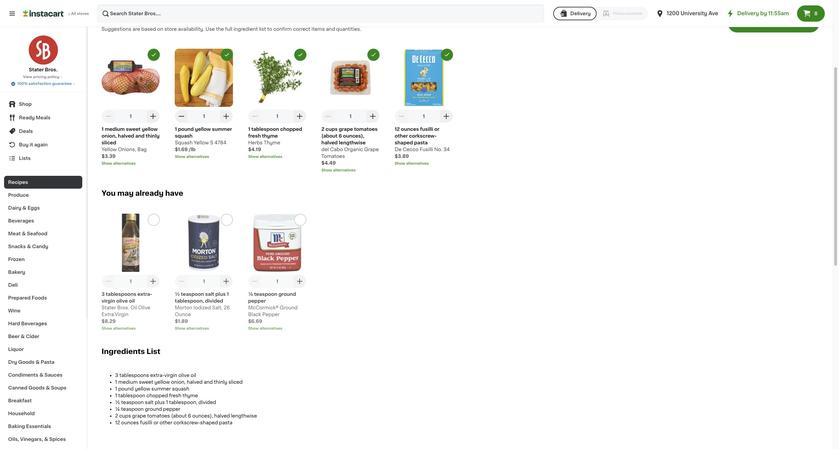 Task type: vqa. For each thing, say whether or not it's contained in the screenshot.


Task type: locate. For each thing, give the bounding box(es) containing it.
vinegars,
[[20, 438, 43, 442]]

0 horizontal spatial pasta
[[219, 421, 232, 426]]

increment quantity image up '26'
[[222, 278, 231, 286]]

1 horizontal spatial bros.
[[117, 306, 129, 311]]

0 horizontal spatial cups
[[119, 414, 131, 419]]

0 horizontal spatial 12
[[115, 421, 120, 426]]

thyme
[[264, 141, 280, 145]]

increment quantity image up "4784"
[[222, 112, 231, 121]]

ounces), inside 2 cups grape tomatoes (about 6 ounces), halved lengthwise del cabo organic grape tomatoes $4.49 show alternatives
[[343, 134, 364, 139]]

view pricing policy
[[23, 75, 59, 79]]

0 horizontal spatial or
[[154, 421, 159, 426]]

hard
[[8, 322, 20, 327]]

it
[[30, 143, 33, 147]]

sweet up onions,
[[126, 127, 141, 132]]

0 vertical spatial ground
[[279, 292, 296, 297]]

1 vertical spatial fusilli
[[140, 421, 152, 426]]

0 vertical spatial cups
[[326, 127, 338, 132]]

decrement quantity image for 3 tablespoons extra- virgin olive oil
[[104, 278, 112, 286]]

all stores link
[[23, 4, 89, 23]]

& right meat
[[22, 232, 26, 236]]

1 horizontal spatial pound
[[178, 127, 194, 132]]

oil inside 3 tablespoons extra-virgin olive oil 1 medium sweet yellow onion, halved and thinly sliced 1 pound yellow summer squash 1 tablespoon chopped fresh thyme ½ teaspoon salt plus 1 tablespoon, divided ¼ teaspoon ground pepper 2 cups grape tomatoes (about 6 ounces), halved lengthwise 12 ounces fusilli or other corkscrew-shaped pasta
[[191, 374, 196, 378]]

show alternatives button down onions,
[[102, 161, 160, 167]]

1 unselect item image from the left
[[151, 52, 157, 58]]

0 vertical spatial oil
[[129, 299, 135, 304]]

increment quantity image for plus
[[222, 278, 231, 286]]

alternatives down pepper
[[260, 327, 282, 331]]

0 vertical spatial shaped
[[395, 141, 413, 145]]

decrement quantity image for 1 tablespoon chopped fresh thyme
[[251, 112, 259, 121]]

pepper inside ¼ teaspoon ground pepper mccormick® ground black pepper $6.69 show alternatives
[[248, 299, 266, 304]]

other inside 3 tablespoons extra-virgin olive oil 1 medium sweet yellow onion, halved and thinly sliced 1 pound yellow summer squash 1 tablespoon chopped fresh thyme ½ teaspoon salt plus 1 tablespoon, divided ¼ teaspoon ground pepper 2 cups grape tomatoes (about 6 ounces), halved lengthwise 12 ounces fusilli or other corkscrew-shaped pasta
[[160, 421, 172, 426]]

soups
[[51, 386, 66, 391]]

0 vertical spatial and
[[326, 27, 335, 31]]

beverages
[[8, 219, 34, 224], [21, 322, 47, 327]]

shaped
[[395, 141, 413, 145], [200, 421, 218, 426]]

ingredients for ingredients list
[[102, 349, 145, 356]]

alternatives inside 1 medium sweet yellow onion, halved and thinly sliced yellow onions, bag $3.39 show alternatives
[[113, 162, 136, 166]]

3 down ingredients list
[[115, 374, 118, 378]]

extra- inside 3 tablespoons extra-virgin olive oil 1 medium sweet yellow onion, halved and thinly sliced 1 pound yellow summer squash 1 tablespoon chopped fresh thyme ½ teaspoon salt plus 1 tablespoon, divided ¼ teaspoon ground pepper 2 cups grape tomatoes (about 6 ounces), halved lengthwise 12 ounces fusilli or other corkscrew-shaped pasta
[[150, 374, 164, 378]]

12 inside 3 tablespoons extra-virgin olive oil 1 medium sweet yellow onion, halved and thinly sliced 1 pound yellow summer squash 1 tablespoon chopped fresh thyme ½ teaspoon salt plus 1 tablespoon, divided ¼ teaspoon ground pepper 2 cups grape tomatoes (about 6 ounces), halved lengthwise 12 ounces fusilli or other corkscrew-shaped pasta
[[115, 421, 120, 426]]

1 horizontal spatial tablespoon
[[251, 127, 279, 132]]

1 vertical spatial tablespoon
[[118, 394, 145, 399]]

show down $8.29
[[102, 327, 112, 331]]

fresh
[[248, 134, 261, 139], [169, 394, 181, 399]]

teaspoon inside ½ teaspoon salt plus 1 tablespoon, divided morton iodized salt, 26 ounce $1.89 show alternatives
[[181, 292, 204, 297]]

1 horizontal spatial or
[[435, 127, 440, 132]]

unselect item image
[[151, 52, 157, 58], [224, 52, 230, 58], [297, 52, 304, 58], [371, 52, 377, 58], [444, 52, 450, 58]]

(about inside 2 cups grape tomatoes (about 6 ounces), halved lengthwise del cabo organic grape tomatoes $4.49 show alternatives
[[322, 134, 338, 139]]

1 horizontal spatial sliced
[[229, 380, 243, 385]]

fusilli
[[420, 147, 433, 152]]

1 horizontal spatial grape
[[339, 127, 353, 132]]

extra- for yellow
[[150, 374, 164, 378]]

3 unselect item image from the left
[[297, 52, 304, 58]]

1 vertical spatial and
[[135, 134, 145, 139]]

stater up pricing
[[29, 67, 44, 72]]

show inside 2 cups grape tomatoes (about 6 ounces), halved lengthwise del cabo organic grape tomatoes $4.49 show alternatives
[[322, 169, 332, 172]]

on
[[157, 27, 163, 31]]

decrement quantity image
[[104, 112, 112, 121], [251, 112, 259, 121], [324, 112, 332, 121], [398, 112, 406, 121], [104, 278, 112, 286], [178, 278, 186, 286], [251, 278, 259, 286]]

you
[[102, 190, 116, 197]]

stores
[[77, 12, 89, 16]]

3 up the extra
[[102, 292, 105, 297]]

sweet down list
[[139, 380, 153, 385]]

beverages down dairy & eggs on the top left of page
[[8, 219, 34, 224]]

8 button
[[797, 5, 825, 22]]

bros. up virgin
[[117, 306, 129, 311]]

tablespoons inside 3 tablespoons extra-virgin olive oil 1 medium sweet yellow onion, halved and thinly sliced 1 pound yellow summer squash 1 tablespoon chopped fresh thyme ½ teaspoon salt plus 1 tablespoon, divided ¼ teaspoon ground pepper 2 cups grape tomatoes (about 6 ounces), halved lengthwise 12 ounces fusilli or other corkscrew-shaped pasta
[[119, 374, 149, 378]]

alternatives down $4.49
[[333, 169, 356, 172]]

dairy & eggs link
[[4, 202, 82, 215]]

6
[[339, 134, 342, 139], [188, 414, 191, 419]]

extra- up olive
[[138, 292, 152, 297]]

alternatives down cecco
[[406, 162, 429, 166]]

0 vertical spatial yellow
[[194, 141, 209, 145]]

halved inside 1 medium sweet yellow onion, halved and thinly sliced yellow onions, bag $3.39 show alternatives
[[118, 134, 134, 139]]

0 vertical spatial other
[[395, 134, 408, 139]]

1 horizontal spatial plus
[[215, 292, 226, 297]]

add
[[736, 16, 749, 21]]

yellow inside 1 pound yellow summer squash squash yellow           s 4784 $1.69 /lb show alternatives
[[195, 127, 211, 132]]

¼ inside ¼ teaspoon ground pepper mccormick® ground black pepper $6.69 show alternatives
[[248, 292, 253, 297]]

cups
[[326, 127, 338, 132], [119, 414, 131, 419]]

ingredients list
[[102, 349, 161, 356]]

2 ingredients from the top
[[102, 349, 145, 356]]

0 horizontal spatial thyme
[[183, 394, 198, 399]]

decrement quantity image for ½ teaspoon salt plus 1 tablespoon, divided
[[178, 278, 186, 286]]

1 vertical spatial grape
[[132, 414, 146, 419]]

0 vertical spatial squash
[[175, 134, 193, 139]]

1 horizontal spatial fresh
[[248, 134, 261, 139]]

2 unselect item image from the left
[[224, 52, 230, 58]]

1 vertical spatial stater
[[102, 306, 116, 311]]

decrement quantity image for 12 ounces fusilli or other corkscrew- shaped pasta
[[398, 112, 406, 121]]

0 vertical spatial or
[[435, 127, 440, 132]]

1200 university ave button
[[656, 4, 719, 23]]

lengthwise inside 3 tablespoons extra-virgin olive oil 1 medium sweet yellow onion, halved and thinly sliced 1 pound yellow summer squash 1 tablespoon chopped fresh thyme ½ teaspoon salt plus 1 tablespoon, divided ¼ teaspoon ground pepper 2 cups grape tomatoes (about 6 ounces), halved lengthwise 12 ounces fusilli or other corkscrew-shaped pasta
[[231, 414, 257, 419]]

1 vertical spatial pasta
[[219, 421, 232, 426]]

add 5 ingredients to cart button
[[728, 6, 820, 32]]

1 inside 1 pound yellow summer squash squash yellow           s 4784 $1.69 /lb show alternatives
[[175, 127, 177, 132]]

0 horizontal spatial grape
[[132, 414, 146, 419]]

0 vertical spatial bros.
[[45, 67, 58, 72]]

alternatives inside 3 tablespoons extra- virgin olive oil stater bros. oil olive extra virgin $8.29 show alternatives
[[113, 327, 136, 331]]

increment quantity image
[[296, 112, 304, 121], [442, 112, 450, 121], [149, 278, 157, 286], [296, 278, 304, 286]]

black
[[248, 313, 261, 317]]

goods for canned
[[28, 386, 45, 391]]

0 vertical spatial corkscrew-
[[409, 134, 437, 139]]

1 vertical spatial (about
[[171, 414, 187, 419]]

ingredients
[[102, 12, 145, 19], [102, 349, 145, 356]]

1 vertical spatial cups
[[119, 414, 131, 419]]

$8.29
[[102, 319, 116, 324]]

1 horizontal spatial ounces
[[401, 127, 419, 132]]

0 horizontal spatial lengthwise
[[231, 414, 257, 419]]

1 vertical spatial other
[[160, 421, 172, 426]]

bros. up policy
[[45, 67, 58, 72]]

1 vertical spatial olive
[[178, 374, 190, 378]]

1 vertical spatial tablespoon,
[[169, 401, 197, 405]]

show down $4.19
[[248, 155, 259, 159]]

1 horizontal spatial to
[[791, 16, 798, 21]]

medium up onions,
[[105, 127, 125, 132]]

stater
[[29, 67, 44, 72], [102, 306, 116, 311]]

no.
[[435, 147, 443, 152]]

extra- down list
[[150, 374, 164, 378]]

0 horizontal spatial 6
[[188, 414, 191, 419]]

divided
[[205, 299, 223, 304], [199, 401, 216, 405]]

ingredients up suggestions
[[102, 12, 145, 19]]

0 horizontal spatial ounces
[[121, 421, 139, 426]]

extra- inside 3 tablespoons extra- virgin olive oil stater bros. oil olive extra virgin $8.29 show alternatives
[[138, 292, 152, 297]]

show alternatives button down thyme
[[248, 154, 307, 160]]

buy
[[19, 143, 29, 147]]

1 horizontal spatial olive
[[178, 374, 190, 378]]

$1.89
[[175, 319, 188, 324]]

show down $3.89
[[395, 162, 406, 166]]

s
[[210, 141, 213, 145]]

0 vertical spatial ¼
[[248, 292, 253, 297]]

again
[[34, 143, 48, 147]]

pepper inside 3 tablespoons extra-virgin olive oil 1 medium sweet yellow onion, halved and thinly sliced 1 pound yellow summer squash 1 tablespoon chopped fresh thyme ½ teaspoon salt plus 1 tablespoon, divided ¼ teaspoon ground pepper 2 cups grape tomatoes (about 6 ounces), halved lengthwise 12 ounces fusilli or other corkscrew-shaped pasta
[[163, 407, 180, 412]]

plus
[[215, 292, 226, 297], [155, 401, 165, 405]]

0 horizontal spatial olive
[[116, 299, 128, 304]]

½ inside 3 tablespoons extra-virgin olive oil 1 medium sweet yellow onion, halved and thinly sliced 1 pound yellow summer squash 1 tablespoon chopped fresh thyme ½ teaspoon salt plus 1 tablespoon, divided ¼ teaspoon ground pepper 2 cups grape tomatoes (about 6 ounces), halved lengthwise 12 ounces fusilli or other corkscrew-shaped pasta
[[115, 401, 120, 405]]

yellow up $3.39
[[102, 147, 117, 152]]

grape inside 2 cups grape tomatoes (about 6 ounces), halved lengthwise del cabo organic grape tomatoes $4.49 show alternatives
[[339, 127, 353, 132]]

4 unselect item image from the left
[[371, 52, 377, 58]]

0 vertical spatial grape
[[339, 127, 353, 132]]

grape
[[339, 127, 353, 132], [132, 414, 146, 419]]

alternatives down thyme
[[260, 155, 282, 159]]

0 vertical spatial pasta
[[414, 141, 428, 145]]

tablespoons inside 3 tablespoons extra- virgin olive oil stater bros. oil olive extra virgin $8.29 show alternatives
[[106, 292, 136, 297]]

0 horizontal spatial to
[[267, 27, 272, 31]]

virgin
[[102, 299, 115, 304], [164, 374, 177, 378]]

$1.69
[[175, 147, 188, 152]]

1 vertical spatial 12
[[115, 421, 120, 426]]

tablespoon, inside ½ teaspoon salt plus 1 tablespoon, divided morton iodized salt, 26 ounce $1.89 show alternatives
[[175, 299, 204, 304]]

show alternatives button down pepper
[[248, 327, 307, 332]]

1 vertical spatial yellow
[[102, 147, 117, 152]]

beverages up cider
[[21, 322, 47, 327]]

1 horizontal spatial ounces),
[[343, 134, 364, 139]]

sauces
[[45, 373, 63, 378]]

bakery link
[[4, 266, 82, 279]]

product group
[[102, 49, 160, 167], [175, 49, 233, 160], [248, 49, 307, 160], [322, 49, 380, 173], [395, 49, 453, 167], [102, 214, 160, 332], [175, 214, 233, 332], [248, 214, 307, 332]]

alternatives inside ¼ teaspoon ground pepper mccormick® ground black pepper $6.69 show alternatives
[[260, 327, 282, 331]]

wine link
[[4, 305, 82, 318]]

0 horizontal spatial pepper
[[163, 407, 180, 412]]

0 vertical spatial stater
[[29, 67, 44, 72]]

0 vertical spatial thinly
[[146, 134, 160, 139]]

olive
[[138, 306, 150, 311]]

fusilli inside 12 ounces fusilli or other corkscrew- shaped pasta de cecco fusilli no. 34 $3.89 show alternatives
[[420, 127, 433, 132]]

1 horizontal spatial virgin
[[164, 374, 177, 378]]

view
[[23, 75, 32, 79]]

show alternatives button down /lb
[[175, 154, 233, 160]]

1 horizontal spatial tomatoes
[[354, 127, 378, 132]]

1 vertical spatial oil
[[191, 374, 196, 378]]

show down $1.89 at the bottom
[[175, 327, 186, 331]]

tablespoons down ingredients list
[[119, 374, 149, 378]]

& inside dairy & eggs link
[[22, 206, 26, 211]]

alternatives down $1.89 at the bottom
[[186, 327, 209, 331]]

and
[[326, 27, 335, 31], [135, 134, 145, 139], [204, 380, 213, 385]]

show alternatives button for $6.69
[[248, 327, 307, 332]]

0 horizontal spatial ounces),
[[192, 414, 213, 419]]

show alternatives button for $3.89
[[395, 161, 453, 167]]

1 horizontal spatial 6
[[339, 134, 342, 139]]

or
[[435, 127, 440, 132], [154, 421, 159, 426]]

items
[[312, 27, 325, 31]]

0 vertical spatial plus
[[215, 292, 226, 297]]

increment quantity image for summer
[[222, 112, 231, 121]]

unselect item image for 1 medium sweet yellow onion, halved and thinly sliced
[[151, 52, 157, 58]]

0 horizontal spatial fresh
[[169, 394, 181, 399]]

suggestions
[[102, 27, 131, 31]]

show alternatives button down fusilli
[[395, 161, 453, 167]]

& right beer
[[21, 335, 25, 339]]

increment quantity image for 1 tablespoon chopped fresh thyme
[[296, 112, 304, 121]]

3
[[102, 292, 105, 297], [115, 374, 118, 378]]

& left candy
[[27, 245, 31, 249]]

1 horizontal spatial delivery
[[738, 11, 759, 16]]

summer
[[212, 127, 232, 132], [151, 387, 171, 392]]

you may already have
[[102, 190, 183, 197]]

baking essentials
[[8, 425, 51, 430]]

yellow
[[194, 141, 209, 145], [102, 147, 117, 152]]

1 horizontal spatial stater
[[102, 306, 116, 311]]

1200
[[667, 11, 680, 16]]

olive inside 3 tablespoons extra-virgin olive oil 1 medium sweet yellow onion, halved and thinly sliced 1 pound yellow summer squash 1 tablespoon chopped fresh thyme ½ teaspoon salt plus 1 tablespoon, divided ¼ teaspoon ground pepper 2 cups grape tomatoes (about 6 ounces), halved lengthwise 12 ounces fusilli or other corkscrew-shaped pasta
[[178, 374, 190, 378]]

ground
[[279, 292, 296, 297], [145, 407, 162, 412]]

0 vertical spatial medium
[[105, 127, 125, 132]]

& left spices
[[44, 438, 48, 442]]

pound inside 3 tablespoons extra-virgin olive oil 1 medium sweet yellow onion, halved and thinly sliced 1 pound yellow summer squash 1 tablespoon chopped fresh thyme ½ teaspoon salt plus 1 tablespoon, divided ¼ teaspoon ground pepper 2 cups grape tomatoes (about 6 ounces), halved lengthwise 12 ounces fusilli or other corkscrew-shaped pasta
[[118, 387, 134, 392]]

meat & seafood link
[[4, 228, 82, 241]]

virgin for onion,
[[164, 374, 177, 378]]

1 horizontal spatial cups
[[326, 127, 338, 132]]

0 horizontal spatial pound
[[118, 387, 134, 392]]

& inside beer & cider link
[[21, 335, 25, 339]]

show down $1.69
[[175, 155, 186, 159]]

thinly inside 1 medium sweet yellow onion, halved and thinly sliced yellow onions, bag $3.39 show alternatives
[[146, 134, 160, 139]]

stater up the extra
[[102, 306, 116, 311]]

cider
[[26, 335, 39, 339]]

$6.69
[[248, 319, 262, 324]]

increment quantity image up "grape"
[[369, 112, 377, 121]]

0 vertical spatial sliced
[[102, 141, 116, 145]]

medium down ingredients list
[[118, 380, 138, 385]]

0 vertical spatial lengthwise
[[339, 141, 366, 145]]

show alternatives button for $8.29
[[102, 327, 160, 332]]

0 horizontal spatial fusilli
[[140, 421, 152, 426]]

breakfast
[[8, 399, 32, 404]]

virgin inside 3 tablespoons extra-virgin olive oil 1 medium sweet yellow onion, halved and thinly sliced 1 pound yellow summer squash 1 tablespoon chopped fresh thyme ½ teaspoon salt plus 1 tablespoon, divided ¼ teaspoon ground pepper 2 cups grape tomatoes (about 6 ounces), halved lengthwise 12 ounces fusilli or other corkscrew-shaped pasta
[[164, 374, 177, 378]]

show
[[175, 155, 186, 159], [248, 155, 259, 159], [102, 162, 112, 166], [395, 162, 406, 166], [322, 169, 332, 172], [102, 327, 112, 331], [175, 327, 186, 331], [248, 327, 259, 331]]

thinly
[[146, 134, 160, 139], [214, 380, 227, 385]]

1 vertical spatial ounces),
[[192, 414, 213, 419]]

prepared foods link
[[4, 292, 82, 305]]

tomatoes inside 2 cups grape tomatoes (about 6 ounces), halved lengthwise del cabo organic grape tomatoes $4.49 show alternatives
[[354, 127, 378, 132]]

salt,
[[212, 306, 223, 311]]

show alternatives button down iodized
[[175, 327, 233, 332]]

& inside canned goods & soups link
[[46, 386, 50, 391]]

show inside ¼ teaspoon ground pepper mccormick® ground black pepper $6.69 show alternatives
[[248, 327, 259, 331]]

goods up condiments
[[18, 360, 34, 365]]

1 horizontal spatial summer
[[212, 127, 232, 132]]

0 vertical spatial 3
[[102, 292, 105, 297]]

1 vertical spatial chopped
[[147, 394, 168, 399]]

ingredients left list
[[102, 349, 145, 356]]

alternatives down virgin
[[113, 327, 136, 331]]

shaped inside 3 tablespoons extra-virgin olive oil 1 medium sweet yellow onion, halved and thinly sliced 1 pound yellow summer squash 1 tablespoon chopped fresh thyme ½ teaspoon salt plus 1 tablespoon, divided ¼ teaspoon ground pepper 2 cups grape tomatoes (about 6 ounces), halved lengthwise 12 ounces fusilli or other corkscrew-shaped pasta
[[200, 421, 218, 426]]

6 inside 3 tablespoons extra-virgin olive oil 1 medium sweet yellow onion, halved and thinly sliced 1 pound yellow summer squash 1 tablespoon chopped fresh thyme ½ teaspoon salt plus 1 tablespoon, divided ¼ teaspoon ground pepper 2 cups grape tomatoes (about 6 ounces), halved lengthwise 12 ounces fusilli or other corkscrew-shaped pasta
[[188, 414, 191, 419]]

alternatives down onions,
[[113, 162, 136, 166]]

1 vertical spatial ingredients
[[102, 349, 145, 356]]

& left soups
[[46, 386, 50, 391]]

plus inside ½ teaspoon salt plus 1 tablespoon, divided morton iodized salt, 26 ounce $1.89 show alternatives
[[215, 292, 226, 297]]

0 vertical spatial pepper
[[248, 299, 266, 304]]

& left eggs
[[22, 206, 26, 211]]

& left pasta
[[36, 360, 40, 365]]

delivery for delivery
[[571, 11, 591, 16]]

and inside 1 medium sweet yellow onion, halved and thinly sliced yellow onions, bag $3.39 show alternatives
[[135, 134, 145, 139]]

1 vertical spatial pepper
[[163, 407, 180, 412]]

1 vertical spatial ground
[[145, 407, 162, 412]]

tablespoons
[[106, 292, 136, 297], [119, 374, 149, 378]]

5 unselect item image from the left
[[444, 52, 450, 58]]

1 horizontal spatial thinly
[[214, 380, 227, 385]]

oils, vinegars, & spices link
[[4, 434, 82, 447]]

to right list
[[267, 27, 272, 31]]

alternatives inside ½ teaspoon salt plus 1 tablespoon, divided morton iodized salt, 26 ounce $1.89 show alternatives
[[186, 327, 209, 331]]

increment quantity image left decrement quantity image
[[149, 112, 157, 121]]

bakery
[[8, 270, 25, 275]]

store
[[165, 27, 177, 31]]

1 horizontal spatial 2
[[322, 127, 325, 132]]

1 vertical spatial pound
[[118, 387, 134, 392]]

12
[[395, 127, 400, 132], [115, 421, 120, 426]]

prepared foods
[[8, 296, 47, 301]]

service type group
[[554, 7, 648, 20]]

herbs
[[248, 141, 263, 145]]

0 vertical spatial tomatoes
[[354, 127, 378, 132]]

medium inside 1 medium sweet yellow onion, halved and thinly sliced yellow onions, bag $3.39 show alternatives
[[105, 127, 125, 132]]

0 horizontal spatial virgin
[[102, 299, 115, 304]]

0 horizontal spatial thinly
[[146, 134, 160, 139]]

0 vertical spatial thyme
[[262, 134, 278, 139]]

tomatoes inside 3 tablespoons extra-virgin olive oil 1 medium sweet yellow onion, halved and thinly sliced 1 pound yellow summer squash 1 tablespoon chopped fresh thyme ½ teaspoon salt plus 1 tablespoon, divided ¼ teaspoon ground pepper 2 cups grape tomatoes (about 6 ounces), halved lengthwise 12 ounces fusilli or other corkscrew-shaped pasta
[[147, 414, 170, 419]]

1 horizontal spatial oil
[[191, 374, 196, 378]]

0 vertical spatial to
[[791, 16, 798, 21]]

alternatives down /lb
[[186, 155, 209, 159]]

0 vertical spatial fusilli
[[420, 127, 433, 132]]

have
[[165, 190, 183, 197]]

alternatives inside 2 cups grape tomatoes (about 6 ounces), halved lengthwise del cabo organic grape tomatoes $4.49 show alternatives
[[333, 169, 356, 172]]

0 horizontal spatial corkscrew-
[[174, 421, 200, 426]]

fresh inside "1 tablespoon chopped fresh thyme herbs thyme $4.19 show alternatives"
[[248, 134, 261, 139]]

Search field
[[98, 5, 544, 22]]

0 horizontal spatial shaped
[[200, 421, 218, 426]]

1 horizontal spatial (about
[[322, 134, 338, 139]]

1 vertical spatial summer
[[151, 387, 171, 392]]

onions,
[[118, 147, 136, 152]]

to left cart
[[791, 16, 798, 21]]

0 vertical spatial tablespoons
[[106, 292, 136, 297]]

oil inside 3 tablespoons extra- virgin olive oil stater bros. oil olive extra virgin $8.29 show alternatives
[[129, 299, 135, 304]]

None search field
[[97, 4, 545, 23]]

yellow inside 1 medium sweet yellow onion, halved and thinly sliced yellow onions, bag $3.39 show alternatives
[[102, 147, 117, 152]]

meals
[[36, 116, 50, 120]]

show down $4.49
[[322, 169, 332, 172]]

goods down condiments & sauces
[[28, 386, 45, 391]]

0 horizontal spatial salt
[[145, 401, 154, 405]]

tablespoons up oil
[[106, 292, 136, 297]]

household link
[[4, 408, 82, 421]]

halved inside 2 cups grape tomatoes (about 6 ounces), halved lengthwise del cabo organic grape tomatoes $4.49 show alternatives
[[322, 141, 338, 145]]

stater inside 3 tablespoons extra- virgin olive oil stater bros. oil olive extra virgin $8.29 show alternatives
[[102, 306, 116, 311]]

1 ingredients from the top
[[102, 12, 145, 19]]

1 vertical spatial ¼
[[115, 407, 120, 412]]

yellow left s
[[194, 141, 209, 145]]

ingredient
[[234, 27, 258, 31]]

increment quantity image
[[149, 112, 157, 121], [222, 112, 231, 121], [369, 112, 377, 121], [222, 278, 231, 286]]

$4.19
[[248, 147, 261, 152]]

show alternatives button down the organic
[[322, 168, 380, 173]]

goods
[[18, 360, 34, 365], [28, 386, 45, 391]]

olive for halved
[[178, 374, 190, 378]]

& left sauces
[[39, 373, 43, 378]]

increment quantity image for 12 ounces fusilli or other corkscrew- shaped pasta
[[442, 112, 450, 121]]

alternatives inside 1 pound yellow summer squash squash yellow           s 4784 $1.69 /lb show alternatives
[[186, 155, 209, 159]]

(about inside 3 tablespoons extra-virgin olive oil 1 medium sweet yellow onion, halved and thinly sliced 1 pound yellow summer squash 1 tablespoon chopped fresh thyme ½ teaspoon salt plus 1 tablespoon, divided ¼ teaspoon ground pepper 2 cups grape tomatoes (about 6 ounces), halved lengthwise 12 ounces fusilli or other corkscrew-shaped pasta
[[171, 414, 187, 419]]

1200 university ave
[[667, 11, 719, 16]]

show down $3.39
[[102, 162, 112, 166]]

show alternatives button for $1.69 /lb
[[175, 154, 233, 160]]

0 horizontal spatial and
[[135, 134, 145, 139]]

1 vertical spatial tablespoons
[[119, 374, 149, 378]]

1 pound yellow summer squash squash yellow           s 4784 $1.69 /lb show alternatives
[[175, 127, 232, 159]]

decrement quantity image for 1 medium sweet yellow onion, halved and thinly sliced
[[104, 112, 112, 121]]

1 horizontal spatial salt
[[205, 292, 214, 297]]

1 vertical spatial sliced
[[229, 380, 243, 385]]

1 horizontal spatial ½
[[175, 292, 180, 297]]

show down $6.69
[[248, 327, 259, 331]]

tablespoon inside "1 tablespoon chopped fresh thyme herbs thyme $4.19 show alternatives"
[[251, 127, 279, 132]]

show alternatives button down virgin
[[102, 327, 160, 332]]

show alternatives button for $4.49
[[322, 168, 380, 173]]

yellow inside 1 medium sweet yellow onion, halved and thinly sliced yellow onions, bag $3.39 show alternatives
[[142, 127, 158, 132]]

liquor
[[8, 348, 24, 352]]



Task type: describe. For each thing, give the bounding box(es) containing it.
and inside 3 tablespoons extra-virgin olive oil 1 medium sweet yellow onion, halved and thinly sliced 1 pound yellow summer squash 1 tablespoon chopped fresh thyme ½ teaspoon salt plus 1 tablespoon, divided ¼ teaspoon ground pepper 2 cups grape tomatoes (about 6 ounces), halved lengthwise 12 ounces fusilli or other corkscrew-shaped pasta
[[204, 380, 213, 385]]

lists link
[[4, 152, 82, 165]]

virgin for extra
[[102, 299, 115, 304]]

beer & cider link
[[4, 331, 82, 344]]

ground
[[280, 306, 298, 311]]

alternatives inside "1 tablespoon chopped fresh thyme herbs thyme $4.19 show alternatives"
[[260, 155, 282, 159]]

34
[[444, 147, 450, 152]]

ground inside ¼ teaspoon ground pepper mccormick® ground black pepper $6.69 show alternatives
[[279, 292, 296, 297]]

cart
[[799, 16, 812, 21]]

view pricing policy link
[[23, 75, 63, 80]]

foods
[[32, 296, 47, 301]]

delivery button
[[554, 7, 597, 20]]

oils, vinegars, & spices
[[8, 438, 66, 442]]

unselect item image for 1 pound yellow summer squash
[[224, 52, 230, 58]]

fusilli inside 3 tablespoons extra-virgin olive oil 1 medium sweet yellow onion, halved and thinly sliced 1 pound yellow summer squash 1 tablespoon chopped fresh thyme ½ teaspoon salt plus 1 tablespoon, divided ¼ teaspoon ground pepper 2 cups grape tomatoes (about 6 ounces), halved lengthwise 12 ounces fusilli or other corkscrew-shaped pasta
[[140, 421, 152, 426]]

ounces inside 12 ounces fusilli or other corkscrew- shaped pasta de cecco fusilli no. 34 $3.89 show alternatives
[[401, 127, 419, 132]]

show inside ½ teaspoon salt plus 1 tablespoon, divided morton iodized salt, 26 ounce $1.89 show alternatives
[[175, 327, 186, 331]]

2 cups grape tomatoes (about 6 ounces), halved lengthwise del cabo organic grape tomatoes $4.49 show alternatives
[[322, 127, 379, 172]]

1 inside 1 medium sweet yellow onion, halved and thinly sliced yellow onions, bag $3.39 show alternatives
[[102, 127, 104, 132]]

show alternatives button for $3.39
[[102, 161, 160, 167]]

ounces inside 3 tablespoons extra-virgin olive oil 1 medium sweet yellow onion, halved and thinly sliced 1 pound yellow summer squash 1 tablespoon chopped fresh thyme ½ teaspoon salt plus 1 tablespoon, divided ¼ teaspoon ground pepper 2 cups grape tomatoes (about 6 ounces), halved lengthwise 12 ounces fusilli or other corkscrew-shaped pasta
[[121, 421, 139, 426]]

essentials
[[26, 425, 51, 430]]

extra- for olive
[[138, 292, 152, 297]]

tablespoons for bros.
[[106, 292, 136, 297]]

sliced inside 3 tablespoons extra-virgin olive oil 1 medium sweet yellow onion, halved and thinly sliced 1 pound yellow summer squash 1 tablespoon chopped fresh thyme ½ teaspoon salt plus 1 tablespoon, divided ¼ teaspoon ground pepper 2 cups grape tomatoes (about 6 ounces), halved lengthwise 12 ounces fusilli or other corkscrew-shaped pasta
[[229, 380, 243, 385]]

liquor link
[[4, 344, 82, 356]]

pasta inside 12 ounces fusilli or other corkscrew- shaped pasta de cecco fusilli no. 34 $3.89 show alternatives
[[414, 141, 428, 145]]

100%
[[17, 82, 28, 86]]

de
[[395, 147, 402, 152]]

decrement quantity image for ¼ teaspoon ground pepper
[[251, 278, 259, 286]]

½ teaspoon salt plus 1 tablespoon, divided morton iodized salt, 26 ounce $1.89 show alternatives
[[175, 292, 230, 331]]

delivery for delivery by 11:55am
[[738, 11, 759, 16]]

spices
[[49, 438, 66, 442]]

dry goods & pasta
[[8, 360, 54, 365]]

deli
[[8, 283, 18, 288]]

ready
[[19, 116, 35, 120]]

meat & seafood
[[8, 232, 47, 236]]

morton
[[175, 306, 192, 311]]

ounces), inside 3 tablespoons extra-virgin olive oil 1 medium sweet yellow onion, halved and thinly sliced 1 pound yellow summer squash 1 tablespoon chopped fresh thyme ½ teaspoon salt plus 1 tablespoon, divided ¼ teaspoon ground pepper 2 cups grape tomatoes (about 6 ounces), halved lengthwise 12 ounces fusilli or other corkscrew-shaped pasta
[[192, 414, 213, 419]]

fresh inside 3 tablespoons extra-virgin olive oil 1 medium sweet yellow onion, halved and thinly sliced 1 pound yellow summer squash 1 tablespoon chopped fresh thyme ½ teaspoon salt plus 1 tablespoon, divided ¼ teaspoon ground pepper 2 cups grape tomatoes (about 6 ounces), halved lengthwise 12 ounces fusilli or other corkscrew-shaped pasta
[[169, 394, 181, 399]]

lengthwise inside 2 cups grape tomatoes (about 6 ounces), halved lengthwise del cabo organic grape tomatoes $4.49 show alternatives
[[339, 141, 366, 145]]

& inside snacks & candy link
[[27, 245, 31, 249]]

3 tablespoons extra-virgin olive oil 1 medium sweet yellow onion, halved and thinly sliced 1 pound yellow summer squash 1 tablespoon chopped fresh thyme ½ teaspoon salt plus 1 tablespoon, divided ¼ teaspoon ground pepper 2 cups grape tomatoes (about 6 ounces), halved lengthwise 12 ounces fusilli or other corkscrew-shaped pasta
[[115, 374, 257, 426]]

onion, inside 3 tablespoons extra-virgin olive oil 1 medium sweet yellow onion, halved and thinly sliced 1 pound yellow summer squash 1 tablespoon chopped fresh thyme ½ teaspoon salt plus 1 tablespoon, divided ¼ teaspoon ground pepper 2 cups grape tomatoes (about 6 ounces), halved lengthwise 12 ounces fusilli or other corkscrew-shaped pasta
[[171, 380, 186, 385]]

decrement quantity image
[[178, 112, 186, 121]]

6 inside 2 cups grape tomatoes (about 6 ounces), halved lengthwise del cabo organic grape tomatoes $4.49 show alternatives
[[339, 134, 342, 139]]

oil for virgin
[[129, 299, 135, 304]]

deli link
[[4, 279, 82, 292]]

show inside 12 ounces fusilli or other corkscrew- shaped pasta de cecco fusilli no. 34 $3.89 show alternatives
[[395, 162, 406, 166]]

1 vertical spatial beverages
[[21, 322, 47, 327]]

condiments & sauces link
[[4, 369, 82, 382]]

chopped inside "1 tablespoon chopped fresh thyme herbs thyme $4.19 show alternatives"
[[280, 127, 302, 132]]

instacart logo image
[[23, 9, 64, 18]]

beer & cider
[[8, 335, 39, 339]]

unselect item image for 2 cups grape tomatoes (about 6 ounces), halved lengthwise
[[371, 52, 377, 58]]

2 inside 3 tablespoons extra-virgin olive oil 1 medium sweet yellow onion, halved and thinly sliced 1 pound yellow summer squash 1 tablespoon chopped fresh thyme ½ teaspoon salt plus 1 tablespoon, divided ¼ teaspoon ground pepper 2 cups grape tomatoes (about 6 ounces), halved lengthwise 12 ounces fusilli or other corkscrew-shaped pasta
[[115, 414, 118, 419]]

¼ inside 3 tablespoons extra-virgin olive oil 1 medium sweet yellow onion, halved and thinly sliced 1 pound yellow summer squash 1 tablespoon chopped fresh thyme ½ teaspoon salt plus 1 tablespoon, divided ¼ teaspoon ground pepper 2 cups grape tomatoes (about 6 ounces), halved lengthwise 12 ounces fusilli or other corkscrew-shaped pasta
[[115, 407, 120, 412]]

snacks & candy
[[8, 245, 48, 249]]

& inside condiments & sauces link
[[39, 373, 43, 378]]

0 horizontal spatial bros.
[[45, 67, 58, 72]]

availability.
[[178, 27, 204, 31]]

organic
[[344, 147, 363, 152]]

½ inside ½ teaspoon salt plus 1 tablespoon, divided morton iodized salt, 26 ounce $1.89 show alternatives
[[175, 292, 180, 297]]

frozen
[[8, 257, 25, 262]]

tomatoes
[[322, 154, 345, 159]]

other inside 12 ounces fusilli or other corkscrew- shaped pasta de cecco fusilli no. 34 $3.89 show alternatives
[[395, 134, 408, 139]]

1 inside "1 tablespoon chopped fresh thyme herbs thyme $4.19 show alternatives"
[[248, 127, 250, 132]]

corkscrew- inside 12 ounces fusilli or other corkscrew- shaped pasta de cecco fusilli no. 34 $3.89 show alternatives
[[409, 134, 437, 139]]

goods for dry
[[18, 360, 34, 365]]

3 for 3 tablespoons extra- virgin olive oil stater bros. oil olive extra virgin $8.29 show alternatives
[[102, 292, 105, 297]]

sliced inside 1 medium sweet yellow onion, halved and thinly sliced yellow onions, bag $3.39 show alternatives
[[102, 141, 116, 145]]

quantities.
[[336, 27, 361, 31]]

tablespoon, inside 3 tablespoons extra-virgin olive oil 1 medium sweet yellow onion, halved and thinly sliced 1 pound yellow summer squash 1 tablespoon chopped fresh thyme ½ teaspoon salt plus 1 tablespoon, divided ¼ teaspoon ground pepper 2 cups grape tomatoes (about 6 ounces), halved lengthwise 12 ounces fusilli or other corkscrew-shaped pasta
[[169, 401, 197, 405]]

summer inside 1 pound yellow summer squash squash yellow           s 4784 $1.69 /lb show alternatives
[[212, 127, 232, 132]]

thyme inside 3 tablespoons extra-virgin olive oil 1 medium sweet yellow onion, halved and thinly sliced 1 pound yellow summer squash 1 tablespoon chopped fresh thyme ½ teaspoon salt plus 1 tablespoon, divided ¼ teaspoon ground pepper 2 cups grape tomatoes (about 6 ounces), halved lengthwise 12 ounces fusilli or other corkscrew-shaped pasta
[[183, 394, 198, 399]]

or inside 12 ounces fusilli or other corkscrew- shaped pasta de cecco fusilli no. 34 $3.89 show alternatives
[[435, 127, 440, 132]]

$3.39
[[102, 154, 116, 159]]

decrement quantity image for 2 cups grape tomatoes (about 6 ounces), halved lengthwise
[[324, 112, 332, 121]]

stater bros. link
[[28, 35, 58, 73]]

already
[[135, 190, 164, 197]]

shaped inside 12 ounces fusilli or other corkscrew- shaped pasta de cecco fusilli no. 34 $3.89 show alternatives
[[395, 141, 413, 145]]

unselect item image for 1 tablespoon chopped fresh thyme
[[297, 52, 304, 58]]

household
[[8, 412, 35, 417]]

mccormick®
[[248, 306, 279, 311]]

squash inside 3 tablespoons extra-virgin olive oil 1 medium sweet yellow onion, halved and thinly sliced 1 pound yellow summer squash 1 tablespoon chopped fresh thyme ½ teaspoon salt plus 1 tablespoon, divided ¼ teaspoon ground pepper 2 cups grape tomatoes (about 6 ounces), halved lengthwise 12 ounces fusilli or other corkscrew-shaped pasta
[[172, 387, 189, 392]]

5
[[750, 16, 754, 21]]

salt inside ½ teaspoon salt plus 1 tablespoon, divided morton iodized salt, 26 ounce $1.89 show alternatives
[[205, 292, 214, 297]]

list
[[147, 349, 161, 356]]

extra
[[102, 313, 114, 317]]

eggs
[[28, 206, 40, 211]]

medium inside 3 tablespoons extra-virgin olive oil 1 medium sweet yellow onion, halved and thinly sliced 1 pound yellow summer squash 1 tablespoon chopped fresh thyme ½ teaspoon salt plus 1 tablespoon, divided ¼ teaspoon ground pepper 2 cups grape tomatoes (about 6 ounces), halved lengthwise 12 ounces fusilli or other corkscrew-shaped pasta
[[118, 380, 138, 385]]

snacks
[[8, 245, 26, 249]]

show alternatives button for $1.89
[[175, 327, 233, 332]]

onion, inside 1 medium sweet yellow onion, halved and thinly sliced yellow onions, bag $3.39 show alternatives
[[102, 134, 117, 139]]

sweet inside 1 medium sweet yellow onion, halved and thinly sliced yellow onions, bag $3.39 show alternatives
[[126, 127, 141, 132]]

meat
[[8, 232, 21, 236]]

canned
[[8, 386, 27, 391]]

university
[[681, 11, 708, 16]]

ready meals link
[[4, 111, 82, 125]]

100% satisfaction guarantee button
[[11, 80, 76, 87]]

confirm
[[273, 27, 292, 31]]

may
[[117, 190, 134, 197]]

list
[[259, 27, 266, 31]]

produce link
[[4, 189, 82, 202]]

produce
[[8, 193, 29, 198]]

divided inside 3 tablespoons extra-virgin olive oil 1 medium sweet yellow onion, halved and thinly sliced 1 pound yellow summer squash 1 tablespoon chopped fresh thyme ½ teaspoon salt plus 1 tablespoon, divided ¼ teaspoon ground pepper 2 cups grape tomatoes (about 6 ounces), halved lengthwise 12 ounces fusilli or other corkscrew-shaped pasta
[[199, 401, 216, 405]]

full
[[225, 27, 232, 31]]

& inside meat & seafood "link"
[[22, 232, 26, 236]]

shop link
[[4, 98, 82, 111]]

show alternatives button for $4.19
[[248, 154, 307, 160]]

divided inside ½ teaspoon salt plus 1 tablespoon, divided morton iodized salt, 26 ounce $1.89 show alternatives
[[205, 299, 223, 304]]

pound inside 1 pound yellow summer squash squash yellow           s 4784 $1.69 /lb show alternatives
[[178, 127, 194, 132]]

olive for virgin
[[116, 299, 128, 304]]

or inside 3 tablespoons extra-virgin olive oil 1 medium sweet yellow onion, halved and thinly sliced 1 pound yellow summer squash 1 tablespoon chopped fresh thyme ½ teaspoon salt plus 1 tablespoon, divided ¼ teaspoon ground pepper 2 cups grape tomatoes (about 6 ounces), halved lengthwise 12 ounces fusilli or other corkscrew-shaped pasta
[[154, 421, 159, 426]]

corkscrew- inside 3 tablespoons extra-virgin olive oil 1 medium sweet yellow onion, halved and thinly sliced 1 pound yellow summer squash 1 tablespoon chopped fresh thyme ½ teaspoon salt plus 1 tablespoon, divided ¼ teaspoon ground pepper 2 cups grape tomatoes (about 6 ounces), halved lengthwise 12 ounces fusilli or other corkscrew-shaped pasta
[[174, 421, 200, 426]]

2 inside 2 cups grape tomatoes (about 6 ounces), halved lengthwise del cabo organic grape tomatoes $4.49 show alternatives
[[322, 127, 325, 132]]

buy it again
[[19, 143, 48, 147]]

cups inside 3 tablespoons extra-virgin olive oil 1 medium sweet yellow onion, halved and thinly sliced 1 pound yellow summer squash 1 tablespoon chopped fresh thyme ½ teaspoon salt plus 1 tablespoon, divided ¼ teaspoon ground pepper 2 cups grape tomatoes (about 6 ounces), halved lengthwise 12 ounces fusilli or other corkscrew-shaped pasta
[[119, 414, 131, 419]]

0 vertical spatial beverages
[[8, 219, 34, 224]]

dairy & eggs
[[8, 206, 40, 211]]

stater bros. logo image
[[28, 35, 58, 65]]

seafood
[[27, 232, 47, 236]]

wine
[[8, 309, 20, 314]]

beer
[[8, 335, 20, 339]]

condiments
[[8, 373, 38, 378]]

ready meals
[[19, 116, 50, 120]]

policy
[[47, 75, 59, 79]]

bros. inside 3 tablespoons extra- virgin olive oil stater bros. oil olive extra virgin $8.29 show alternatives
[[117, 306, 129, 311]]

chopped inside 3 tablespoons extra-virgin olive oil 1 medium sweet yellow onion, halved and thinly sliced 1 pound yellow summer squash 1 tablespoon chopped fresh thyme ½ teaspoon salt plus 1 tablespoon, divided ¼ teaspoon ground pepper 2 cups grape tomatoes (about 6 ounces), halved lengthwise 12 ounces fusilli or other corkscrew-shaped pasta
[[147, 394, 168, 399]]

show inside "1 tablespoon chopped fresh thyme herbs thyme $4.19 show alternatives"
[[248, 155, 259, 159]]

canned goods & soups link
[[4, 382, 82, 395]]

pasta inside 3 tablespoons extra-virgin olive oil 1 medium sweet yellow onion, halved and thinly sliced 1 pound yellow summer squash 1 tablespoon chopped fresh thyme ½ teaspoon salt plus 1 tablespoon, divided ¼ teaspoon ground pepper 2 cups grape tomatoes (about 6 ounces), halved lengthwise 12 ounces fusilli or other corkscrew-shaped pasta
[[219, 421, 232, 426]]

salt inside 3 tablespoons extra-virgin olive oil 1 medium sweet yellow onion, halved and thinly sliced 1 pound yellow summer squash 1 tablespoon chopped fresh thyme ½ teaspoon salt plus 1 tablespoon, divided ¼ teaspoon ground pepper 2 cups grape tomatoes (about 6 ounces), halved lengthwise 12 ounces fusilli or other corkscrew-shaped pasta
[[145, 401, 154, 405]]

dry
[[8, 360, 17, 365]]

3 for 3 tablespoons extra-virgin olive oil 1 medium sweet yellow onion, halved and thinly sliced 1 pound yellow summer squash 1 tablespoon chopped fresh thyme ½ teaspoon salt plus 1 tablespoon, divided ¼ teaspoon ground pepper 2 cups grape tomatoes (about 6 ounces), halved lengthwise 12 ounces fusilli or other corkscrew-shaped pasta
[[115, 374, 118, 378]]

thyme inside "1 tablespoon chopped fresh thyme herbs thyme $4.19 show alternatives"
[[262, 134, 278, 139]]

teaspoon inside ¼ teaspoon ground pepper mccormick® ground black pepper $6.69 show alternatives
[[254, 292, 277, 297]]

unselect item image for 12 ounces fusilli or other corkscrew- shaped pasta
[[444, 52, 450, 58]]

guarantee
[[52, 82, 72, 86]]

oils,
[[8, 438, 19, 442]]

candy
[[32, 245, 48, 249]]

1 vertical spatial to
[[267, 27, 272, 31]]

$4.49
[[322, 161, 336, 166]]

oil for halved
[[191, 374, 196, 378]]

snacks & candy link
[[4, 241, 82, 253]]

prepared
[[8, 296, 31, 301]]

all
[[71, 12, 76, 16]]

increment quantity image for ¼ teaspoon ground pepper
[[296, 278, 304, 286]]

condiments & sauces
[[8, 373, 63, 378]]

plus inside 3 tablespoons extra-virgin olive oil 1 medium sweet yellow onion, halved and thinly sliced 1 pound yellow summer squash 1 tablespoon chopped fresh thyme ½ teaspoon salt plus 1 tablespoon, divided ¼ teaspoon ground pepper 2 cups grape tomatoes (about 6 ounces), halved lengthwise 12 ounces fusilli or other corkscrew-shaped pasta
[[155, 401, 165, 405]]

use
[[206, 27, 215, 31]]

increment quantity image for tomatoes
[[369, 112, 377, 121]]

0 horizontal spatial stater
[[29, 67, 44, 72]]

sweet inside 3 tablespoons extra-virgin olive oil 1 medium sweet yellow onion, halved and thinly sliced 1 pound yellow summer squash 1 tablespoon chopped fresh thyme ½ teaspoon salt plus 1 tablespoon, divided ¼ teaspoon ground pepper 2 cups grape tomatoes (about 6 ounces), halved lengthwise 12 ounces fusilli or other corkscrew-shaped pasta
[[139, 380, 153, 385]]

deals link
[[4, 125, 82, 138]]

show inside 1 pound yellow summer squash squash yellow           s 4784 $1.69 /lb show alternatives
[[175, 155, 186, 159]]

increment quantity image for 3 tablespoons extra- virgin olive oil
[[149, 278, 157, 286]]

1 inside ½ teaspoon salt plus 1 tablespoon, divided morton iodized salt, 26 ounce $1.89 show alternatives
[[227, 292, 229, 297]]

ground inside 3 tablespoons extra-virgin olive oil 1 medium sweet yellow onion, halved and thinly sliced 1 pound yellow summer squash 1 tablespoon chopped fresh thyme ½ teaspoon salt plus 1 tablespoon, divided ¼ teaspoon ground pepper 2 cups grape tomatoes (about 6 ounces), halved lengthwise 12 ounces fusilli or other corkscrew-shaped pasta
[[145, 407, 162, 412]]

grape inside 3 tablespoons extra-virgin olive oil 1 medium sweet yellow onion, halved and thinly sliced 1 pound yellow summer squash 1 tablespoon chopped fresh thyme ½ teaspoon salt plus 1 tablespoon, divided ¼ teaspoon ground pepper 2 cups grape tomatoes (about 6 ounces), halved lengthwise 12 ounces fusilli or other corkscrew-shaped pasta
[[132, 414, 146, 419]]

ingredients
[[755, 16, 790, 21]]

tablespoons for medium
[[119, 374, 149, 378]]

the
[[216, 27, 224, 31]]

yellow inside 1 pound yellow summer squash squash yellow           s 4784 $1.69 /lb show alternatives
[[194, 141, 209, 145]]

baking
[[8, 425, 25, 430]]

increment quantity image for yellow
[[149, 112, 157, 121]]

& inside dry goods & pasta link
[[36, 360, 40, 365]]

add 5 ingredients to cart
[[736, 16, 812, 21]]

show inside 1 medium sweet yellow onion, halved and thinly sliced yellow onions, bag $3.39 show alternatives
[[102, 162, 112, 166]]

ingredients for ingredients
[[102, 12, 145, 19]]

alternatives inside 12 ounces fusilli or other corkscrew- shaped pasta de cecco fusilli no. 34 $3.89 show alternatives
[[406, 162, 429, 166]]

show inside 3 tablespoons extra- virgin olive oil stater bros. oil olive extra virgin $8.29 show alternatives
[[102, 327, 112, 331]]

12 inside 12 ounces fusilli or other corkscrew- shaped pasta de cecco fusilli no. 34 $3.89 show alternatives
[[395, 127, 400, 132]]

squash inside 1 pound yellow summer squash squash yellow           s 4784 $1.69 /lb show alternatives
[[175, 134, 193, 139]]

tablespoon inside 3 tablespoons extra-virgin olive oil 1 medium sweet yellow onion, halved and thinly sliced 1 pound yellow summer squash 1 tablespoon chopped fresh thyme ½ teaspoon salt plus 1 tablespoon, divided ¼ teaspoon ground pepper 2 cups grape tomatoes (about 6 ounces), halved lengthwise 12 ounces fusilli or other corkscrew-shaped pasta
[[118, 394, 145, 399]]



